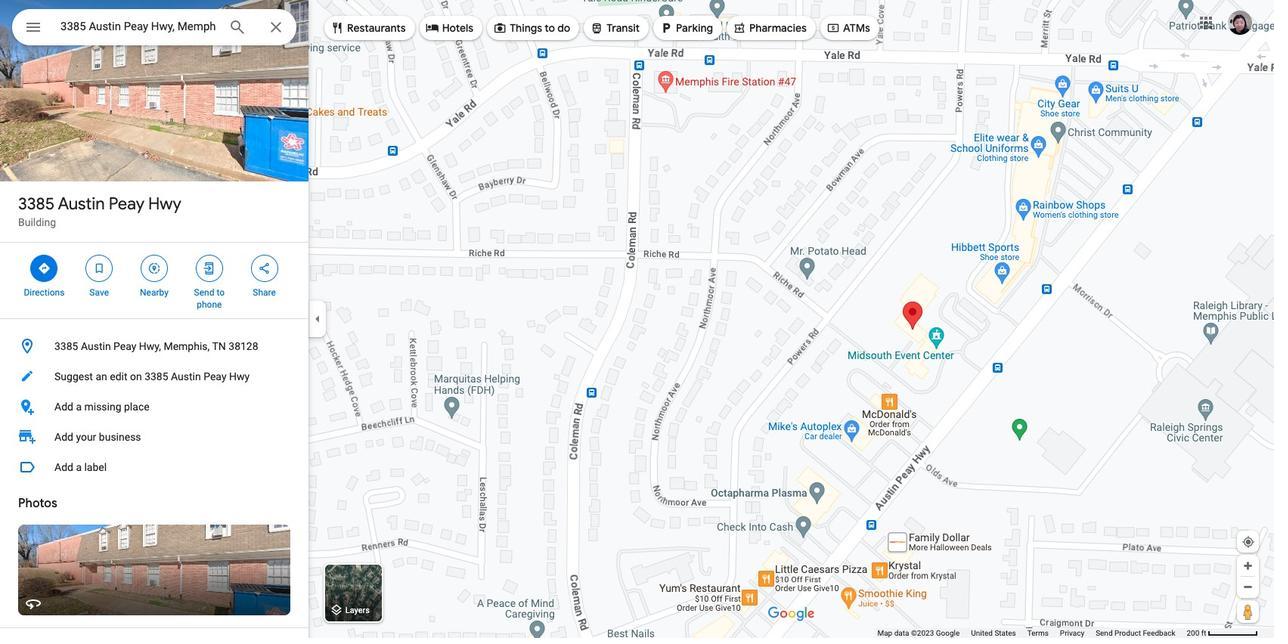 Task type: locate. For each thing, give the bounding box(es) containing it.
3385 austin peay hwy, memphis, tn 38128 button
[[0, 331, 309, 362]]

none field inside 3385 austin peay hwy, memphis, tn 38128 field
[[61, 17, 216, 36]]

add a missing place button
[[0, 392, 309, 422]]

2 vertical spatial peay
[[204, 371, 227, 383]]

38128
[[229, 340, 258, 353]]

layers
[[346, 606, 370, 616]]

0 vertical spatial to
[[545, 21, 555, 35]]

zoom out image
[[1243, 582, 1254, 593]]

3385 for hwy,
[[54, 340, 78, 353]]

2 a from the top
[[76, 462, 82, 474]]

3385 up 'building'
[[18, 194, 55, 215]]

a
[[76, 401, 82, 413], [76, 462, 82, 474]]

1 horizontal spatial hwy
[[229, 371, 250, 383]]

google account: michele murakami  
(michele.murakami@adept.ai) image
[[1229, 10, 1253, 35]]

united states
[[972, 630, 1017, 638]]


[[148, 260, 161, 277]]


[[733, 20, 747, 36]]

0 horizontal spatial to
[[217, 288, 225, 298]]

3385 for hwy
[[18, 194, 55, 215]]

0 horizontal spatial send
[[194, 288, 214, 298]]

footer inside google maps element
[[878, 629, 1187, 639]]

memphis,
[[164, 340, 210, 353]]

add inside add a label button
[[54, 462, 73, 474]]


[[331, 20, 344, 36]]

austin for hwy
[[58, 194, 105, 215]]

share
[[253, 288, 276, 298]]

austin up the 
[[58, 194, 105, 215]]

©2023
[[912, 630, 935, 638]]

a left "label"
[[76, 462, 82, 474]]


[[203, 260, 216, 277]]

3385 up "suggest"
[[54, 340, 78, 353]]

to inside  things to do
[[545, 21, 555, 35]]

phone
[[197, 300, 222, 310]]

None field
[[61, 17, 216, 36]]

1 vertical spatial to
[[217, 288, 225, 298]]

send for send to phone
[[194, 288, 214, 298]]

add inside add your business link
[[54, 431, 73, 443]]

2 vertical spatial add
[[54, 462, 73, 474]]

data
[[895, 630, 910, 638]]

add your business
[[54, 431, 141, 443]]

add left "label"
[[54, 462, 73, 474]]


[[493, 20, 507, 36]]

hwy
[[148, 194, 182, 215], [229, 371, 250, 383]]

0 horizontal spatial hwy
[[148, 194, 182, 215]]

a left the missing
[[76, 401, 82, 413]]

add down "suggest"
[[54, 401, 73, 413]]

a for missing
[[76, 401, 82, 413]]

1 vertical spatial 3385
[[54, 340, 78, 353]]


[[92, 260, 106, 277]]

to inside send to phone
[[217, 288, 225, 298]]

send product feedback button
[[1096, 629, 1176, 639]]

add your business link
[[0, 422, 309, 452]]

send up phone
[[194, 288, 214, 298]]

things
[[510, 21, 543, 35]]

send for send product feedback
[[1096, 630, 1113, 638]]

hwy up 
[[148, 194, 182, 215]]

hwy down "38128"
[[229, 371, 250, 383]]

google
[[936, 630, 960, 638]]

0 vertical spatial peay
[[109, 194, 145, 215]]

a inside add a label button
[[76, 462, 82, 474]]

send product feedback
[[1096, 630, 1176, 638]]

your
[[76, 431, 96, 443]]

3385 inside 3385 austin peay hwy building
[[18, 194, 55, 215]]

0 vertical spatial 3385
[[18, 194, 55, 215]]

3385 austin peay hwy main content
[[0, 0, 309, 639]]

send inside send to phone
[[194, 288, 214, 298]]

peay inside 3385 austin peay hwy building
[[109, 194, 145, 215]]

photos
[[18, 496, 57, 511]]

0 vertical spatial hwy
[[148, 194, 182, 215]]

a inside add a missing place button
[[76, 401, 82, 413]]

1 vertical spatial a
[[76, 462, 82, 474]]

add
[[54, 401, 73, 413], [54, 431, 73, 443], [54, 462, 73, 474]]

3385 right on
[[145, 371, 168, 383]]

footer containing map data ©2023 google
[[878, 629, 1187, 639]]

show your location image
[[1242, 536, 1256, 549]]

send inside send product feedback button
[[1096, 630, 1113, 638]]

austin inside 3385 austin peay hwy building
[[58, 194, 105, 215]]

 button
[[12, 9, 54, 48]]

0 vertical spatial a
[[76, 401, 82, 413]]

0 vertical spatial add
[[54, 401, 73, 413]]

1 a from the top
[[76, 401, 82, 413]]

add for add your business
[[54, 431, 73, 443]]

add inside add a missing place button
[[54, 401, 73, 413]]


[[590, 20, 604, 36]]

austin down memphis,
[[171, 371, 201, 383]]


[[660, 20, 673, 36]]


[[37, 260, 51, 277]]

1 vertical spatial send
[[1096, 630, 1113, 638]]

peay
[[109, 194, 145, 215], [114, 340, 136, 353], [204, 371, 227, 383]]

1 horizontal spatial send
[[1096, 630, 1113, 638]]

1 vertical spatial hwy
[[229, 371, 250, 383]]

2 add from the top
[[54, 431, 73, 443]]

add left your
[[54, 431, 73, 443]]

to
[[545, 21, 555, 35], [217, 288, 225, 298]]

send
[[194, 288, 214, 298], [1096, 630, 1113, 638]]

3385 inside 3385 austin peay hwy, memphis, tn 38128 button
[[54, 340, 78, 353]]

austin up an
[[81, 340, 111, 353]]

1 vertical spatial add
[[54, 431, 73, 443]]

to left do
[[545, 21, 555, 35]]

edit
[[110, 371, 127, 383]]

save
[[90, 288, 109, 298]]

suggest an edit on 3385 austin peay hwy
[[54, 371, 250, 383]]

business
[[99, 431, 141, 443]]

atms
[[844, 21, 871, 35]]

1 vertical spatial peay
[[114, 340, 136, 353]]

tn
[[212, 340, 226, 353]]

hotels
[[442, 21, 474, 35]]

austin
[[58, 194, 105, 215], [81, 340, 111, 353], [171, 371, 201, 383]]

footer
[[878, 629, 1187, 639]]

1 add from the top
[[54, 401, 73, 413]]

1 horizontal spatial to
[[545, 21, 555, 35]]

200 ft button
[[1187, 630, 1259, 638]]

0 vertical spatial send
[[194, 288, 214, 298]]

3385 austin peay hwy, memphis, tn 38128
[[54, 340, 258, 353]]

austin for hwy,
[[81, 340, 111, 353]]

2 vertical spatial 3385
[[145, 371, 168, 383]]

send left product at the right of the page
[[1096, 630, 1113, 638]]

 pharmacies
[[733, 20, 807, 36]]

peay for hwy,
[[114, 340, 136, 353]]

3385 Austin Peay Hwy, Memphis, TN 38128 field
[[12, 9, 297, 45]]

0 vertical spatial austin
[[58, 194, 105, 215]]

an
[[96, 371, 107, 383]]

3 add from the top
[[54, 462, 73, 474]]

collapse side panel image
[[309, 311, 326, 328]]

pharmacies
[[750, 21, 807, 35]]

1 vertical spatial austin
[[81, 340, 111, 353]]

to up phone
[[217, 288, 225, 298]]

zoom in image
[[1243, 561, 1254, 572]]

suggest
[[54, 371, 93, 383]]

building
[[18, 216, 56, 228]]

parking
[[676, 21, 713, 35]]

terms
[[1028, 630, 1049, 638]]

3385
[[18, 194, 55, 215], [54, 340, 78, 353], [145, 371, 168, 383]]



Task type: vqa. For each thing, say whether or not it's contained in the screenshot.


Task type: describe. For each thing, give the bounding box(es) containing it.
transit
[[607, 21, 640, 35]]

states
[[995, 630, 1017, 638]]

 search field
[[12, 9, 297, 48]]

missing
[[84, 401, 121, 413]]

200 ft
[[1187, 630, 1207, 638]]

label
[[84, 462, 107, 474]]

send to phone
[[194, 288, 225, 310]]

add a label
[[54, 462, 107, 474]]

hwy inside button
[[229, 371, 250, 383]]

show street view coverage image
[[1238, 601, 1260, 623]]

on
[[130, 371, 142, 383]]

a for label
[[76, 462, 82, 474]]

terms button
[[1028, 629, 1049, 639]]

add a missing place
[[54, 401, 150, 413]]

ft
[[1202, 630, 1207, 638]]

add for add a missing place
[[54, 401, 73, 413]]


[[24, 17, 42, 38]]

add a label button
[[0, 452, 309, 483]]

product
[[1115, 630, 1142, 638]]

200
[[1187, 630, 1200, 638]]

2 vertical spatial austin
[[171, 371, 201, 383]]

do
[[558, 21, 571, 35]]

 transit
[[590, 20, 640, 36]]

3385 austin peay hwy building
[[18, 194, 182, 228]]

privacy button
[[1061, 629, 1085, 639]]

map
[[878, 630, 893, 638]]

add for add a label
[[54, 462, 73, 474]]

feedback
[[1144, 630, 1176, 638]]

hwy inside 3385 austin peay hwy building
[[148, 194, 182, 215]]

 restaurants
[[331, 20, 406, 36]]

actions for 3385 austin peay hwy region
[[0, 243, 309, 319]]


[[827, 20, 841, 36]]

united
[[972, 630, 993, 638]]

suggest an edit on 3385 austin peay hwy button
[[0, 362, 309, 392]]

directions
[[24, 288, 65, 298]]

united states button
[[972, 629, 1017, 639]]


[[426, 20, 439, 36]]

3385 inside suggest an edit on 3385 austin peay hwy button
[[145, 371, 168, 383]]

 parking
[[660, 20, 713, 36]]

 things to do
[[493, 20, 571, 36]]

map data ©2023 google
[[878, 630, 960, 638]]

restaurants
[[347, 21, 406, 35]]

privacy
[[1061, 630, 1085, 638]]

hwy,
[[139, 340, 161, 353]]


[[258, 260, 271, 277]]

google maps element
[[0, 0, 1275, 639]]

 atms
[[827, 20, 871, 36]]

nearby
[[140, 288, 169, 298]]

peay for hwy
[[109, 194, 145, 215]]

 hotels
[[426, 20, 474, 36]]

place
[[124, 401, 150, 413]]



